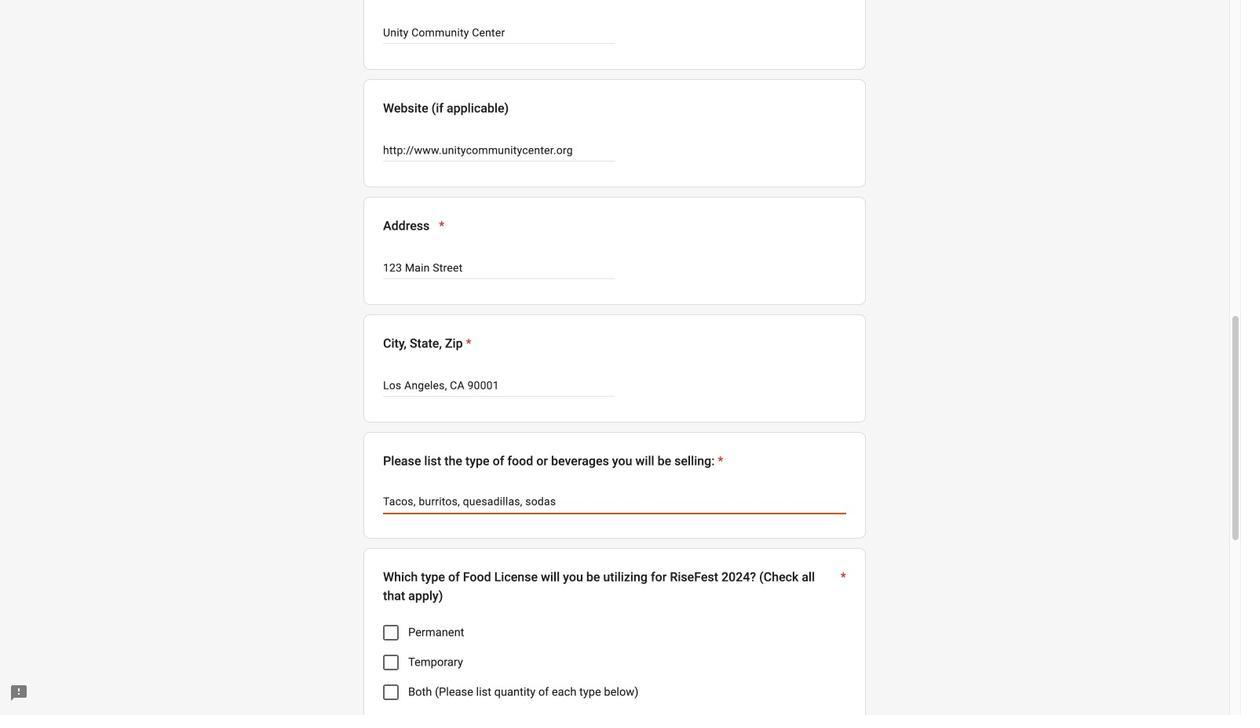Task type: locate. For each thing, give the bounding box(es) containing it.
None text field
[[383, 259, 615, 278]]

None text field
[[383, 24, 615, 42], [383, 141, 615, 160], [383, 377, 615, 396], [383, 24, 615, 42], [383, 141, 615, 160], [383, 377, 615, 396]]

list
[[383, 619, 846, 708]]

Both (Please list quantity of each type below) checkbox
[[383, 685, 399, 701]]

Temporary checkbox
[[383, 655, 399, 671]]

1 heading from the top
[[383, 217, 445, 235]]

required question element
[[436, 217, 445, 235], [463, 334, 472, 353], [715, 452, 723, 471], [838, 568, 846, 606]]

both (please list quantity of each type below) image
[[385, 687, 397, 699]]

required question element for 2nd heading
[[463, 334, 472, 353]]

temporary image
[[385, 657, 397, 670]]

required question element for 1st heading from the bottom of the page
[[838, 568, 846, 606]]

heading
[[383, 217, 445, 235], [383, 334, 472, 353], [383, 452, 723, 471], [383, 568, 846, 606]]



Task type: describe. For each thing, give the bounding box(es) containing it.
4 heading from the top
[[383, 568, 846, 606]]

2 heading from the top
[[383, 334, 472, 353]]

required question element for 1st heading
[[436, 217, 445, 235]]

report a problem to google image
[[9, 685, 28, 703]]

Your answer text field
[[383, 495, 846, 513]]

permanent image
[[385, 627, 397, 640]]

required question element for third heading
[[715, 452, 723, 471]]

3 heading from the top
[[383, 452, 723, 471]]

Permanent checkbox
[[383, 626, 399, 641]]



Task type: vqa. For each thing, say whether or not it's contained in the screenshot.
third heading from the top of the page
yes



